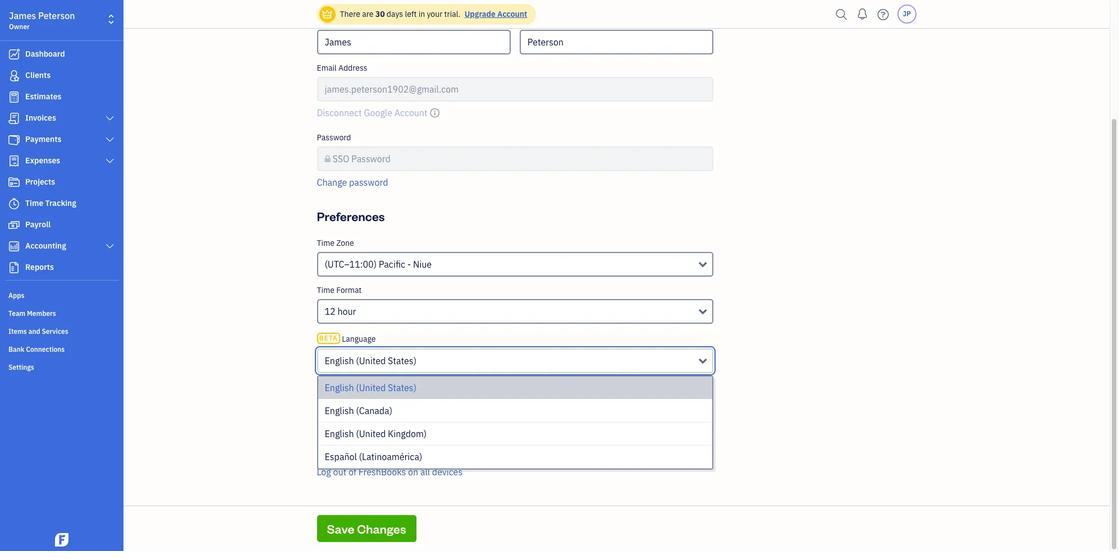 Task type: locate. For each thing, give the bounding box(es) containing it.
items and services
[[8, 327, 68, 336]]

english up loading
[[325, 382, 354, 394]]

your right in
[[427, 9, 443, 19]]

2 chevron large down image from the top
[[105, 135, 115, 144]]

time
[[25, 198, 43, 208], [317, 238, 335, 248], [317, 285, 335, 295]]

last name
[[520, 14, 557, 24]]

reports
[[25, 262, 54, 272]]

time left zone
[[317, 238, 335, 248]]

states) inside language field
[[388, 355, 417, 367]]

time right timer image
[[25, 198, 43, 208]]

1 vertical spatial chevron large down image
[[105, 135, 115, 144]]

(united inside option
[[356, 382, 386, 394]]

freshbooks
[[359, 467, 406, 478]]

1 (united from the top
[[356, 355, 386, 367]]

save changes button
[[317, 515, 416, 542]]

payments
[[25, 134, 62, 144]]

states) inside english (united states) option
[[388, 382, 417, 394]]

first name
[[317, 14, 356, 24]]

chevron large down image
[[105, 242, 115, 251]]

3 (united from the top
[[356, 428, 386, 440]]

1 vertical spatial (united
[[356, 382, 386, 394]]

0 vertical spatial (united
[[356, 355, 386, 367]]

list box containing english (united states)
[[318, 377, 713, 469]]

money image
[[7, 220, 21, 231]]

states) up display
[[388, 382, 417, 394]]

password up lock image
[[317, 133, 351, 143]]

owner
[[9, 22, 30, 31]]

1 vertical spatial your
[[416, 442, 432, 453]]

1 english from the top
[[325, 355, 354, 367]]

(united up 'appears'
[[356, 428, 386, 440]]

(united for language field at bottom
[[356, 355, 386, 367]]

team members
[[8, 309, 56, 318]]

send us feedback link
[[317, 379, 388, 390]]

notifications image
[[854, 3, 872, 25]]

trial.
[[444, 9, 461, 19]]

invoices link
[[3, 108, 120, 129]]

0 horizontal spatial name
[[335, 14, 356, 24]]

name right crown icon
[[335, 14, 356, 24]]

english (united states)
[[325, 355, 417, 367], [325, 382, 417, 394]]

1 vertical spatial states)
[[388, 382, 417, 394]]

there are 30 days left in your trial. upgrade account
[[340, 9, 527, 19]]

Email Address email field
[[317, 77, 714, 102]]

1 english (united states) from the top
[[325, 355, 417, 367]]

chevron large down image down payments link
[[105, 157, 115, 166]]

english (united states) for "list box" containing english (united states)
[[325, 382, 417, 394]]

log out of freshbooks on all devices
[[317, 467, 463, 478]]

choose what appears when your account is loading.
[[317, 442, 499, 453]]

(united inside language field
[[356, 355, 386, 367]]

screen
[[346, 400, 371, 410]]

0 vertical spatial english (united states)
[[325, 355, 417, 367]]

english down us
[[325, 405, 354, 417]]

chevron large down image up expenses link
[[105, 135, 115, 144]]

hour
[[338, 306, 356, 317]]

us
[[340, 379, 349, 390]]

español
[[325, 451, 357, 463]]

choose
[[317, 442, 343, 453]]

your inside preferences element
[[416, 442, 432, 453]]

1 vertical spatial time
[[317, 238, 335, 248]]

english (united kingdom)
[[325, 428, 427, 440]]

2 vertical spatial chevron large down image
[[105, 157, 115, 166]]

items
[[8, 327, 27, 336]]

2 name from the left
[[536, 14, 557, 24]]

(canada)
[[356, 405, 392, 417]]

english (canada) option
[[318, 400, 713, 423]]

1 name from the left
[[335, 14, 356, 24]]

timer image
[[7, 198, 21, 209]]

1 horizontal spatial name
[[536, 14, 557, 24]]

(latinoamérica)
[[359, 451, 422, 463]]

time up 12
[[317, 285, 335, 295]]

0 vertical spatial password
[[317, 133, 351, 143]]

3 english from the top
[[325, 405, 354, 417]]

name for first name
[[335, 14, 356, 24]]

password up password
[[352, 153, 391, 165]]

payment image
[[7, 134, 21, 145]]

services
[[42, 327, 68, 336]]

english (united states) inside language field
[[325, 355, 417, 367]]

estimates
[[25, 92, 62, 102]]

1 horizontal spatial password
[[352, 153, 391, 165]]

2 english from the top
[[325, 382, 354, 394]]

español (latinoamérica) option
[[318, 446, 713, 469]]

projects link
[[3, 172, 120, 193]]

name right last
[[536, 14, 557, 24]]

english inside option
[[325, 405, 354, 417]]

name
[[335, 14, 356, 24], [536, 14, 557, 24]]

your right when at the left bottom
[[416, 442, 432, 453]]

last
[[520, 14, 535, 24]]

loading.
[[471, 442, 499, 453]]

0 vertical spatial your
[[427, 9, 443, 19]]

2 states) from the top
[[388, 382, 417, 394]]

all
[[421, 467, 430, 478]]

chevron large down image
[[105, 114, 115, 123], [105, 135, 115, 144], [105, 157, 115, 166]]

Time Format field
[[317, 299, 714, 324]]

chevron large down image inside invoices link
[[105, 114, 115, 123]]

account
[[433, 442, 462, 453]]

what
[[345, 442, 363, 453]]

dashboard link
[[3, 44, 120, 65]]

1 states) from the top
[[388, 355, 417, 367]]

(united up feedback on the bottom
[[356, 355, 386, 367]]

team
[[8, 309, 25, 318]]

3 chevron large down image from the top
[[105, 157, 115, 166]]

reports link
[[3, 258, 120, 278]]

english (united states) inside option
[[325, 382, 417, 394]]

chevron large down image inside payments link
[[105, 135, 115, 144]]

expenses link
[[3, 151, 120, 171]]

are
[[362, 9, 374, 19]]

report image
[[7, 262, 21, 273]]

english (united states) up the screen
[[325, 382, 417, 394]]

2 english (united states) from the top
[[325, 382, 417, 394]]

states) up feedback on the bottom
[[388, 355, 417, 367]]

there
[[340, 9, 360, 19]]

español (latinoamérica)
[[325, 451, 422, 463]]

2 vertical spatial (united
[[356, 428, 386, 440]]

save
[[327, 521, 355, 537]]

name for last name
[[536, 14, 557, 24]]

english inside english (united states) option
[[325, 382, 354, 394]]

devices
[[432, 467, 463, 478]]

english (united states) up feedback on the bottom
[[325, 355, 417, 367]]

time for (utc–11:00)
[[317, 238, 335, 248]]

english up choose
[[325, 428, 354, 440]]

peterson
[[38, 10, 75, 21]]

send
[[317, 379, 337, 390]]

list box inside preferences element
[[318, 377, 713, 469]]

english for english (united states) option
[[325, 382, 354, 394]]

time tracking link
[[3, 194, 120, 214]]

change
[[317, 177, 347, 188]]

payroll
[[25, 220, 51, 230]]

settings link
[[3, 359, 120, 376]]

english inside english (united kingdom) option
[[325, 428, 354, 440]]

upgrade account link
[[463, 9, 527, 19]]

niue
[[413, 259, 432, 270]]

chevron large down image down the estimates link
[[105, 114, 115, 123]]

4 english from the top
[[325, 428, 354, 440]]

days
[[387, 9, 403, 19]]

2 vertical spatial time
[[317, 285, 335, 295]]

(united up the screen
[[356, 382, 386, 394]]

crown image
[[321, 8, 333, 20]]

chevron large down image inside expenses link
[[105, 157, 115, 166]]

appears
[[364, 442, 393, 453]]

chevron large down image for invoices
[[105, 114, 115, 123]]

search image
[[833, 6, 851, 23]]

chevron large down image for expenses
[[105, 157, 115, 166]]

estimate image
[[7, 92, 21, 103]]

clients link
[[3, 66, 120, 86]]

chevron large down image for payments
[[105, 135, 115, 144]]

0 vertical spatial time
[[25, 198, 43, 208]]

0 vertical spatial states)
[[388, 355, 417, 367]]

account profile element
[[312, 0, 718, 198]]

accounting
[[25, 241, 66, 251]]

preferences element
[[312, 238, 718, 492]]

english down beta language
[[325, 355, 354, 367]]

password
[[317, 133, 351, 143], [352, 153, 391, 165]]

client image
[[7, 70, 21, 81]]

kingdom)
[[388, 428, 427, 440]]

list box
[[318, 377, 713, 469]]

1 vertical spatial english (united states)
[[325, 382, 417, 394]]

0 vertical spatial chevron large down image
[[105, 114, 115, 123]]

12
[[325, 306, 336, 317]]

2 (united from the top
[[356, 382, 386, 394]]

english (united states) for language field at bottom
[[325, 355, 417, 367]]

(united
[[356, 355, 386, 367], [356, 382, 386, 394], [356, 428, 386, 440]]

1 chevron large down image from the top
[[105, 114, 115, 123]]

james peterson owner
[[9, 10, 75, 31]]

sso
[[333, 153, 349, 165]]

First Name text field
[[317, 30, 511, 54]]



Task type: vqa. For each thing, say whether or not it's contained in the screenshot.
middle chevron large down icon
yes



Task type: describe. For each thing, give the bounding box(es) containing it.
when
[[395, 442, 414, 453]]

states) for language field at bottom
[[388, 355, 417, 367]]

email
[[317, 63, 337, 73]]

english (united states) option
[[318, 377, 713, 400]]

english (united kingdom) option
[[318, 423, 713, 446]]

pacific
[[379, 259, 405, 270]]

(utc–11:00) pacific - niue
[[325, 259, 432, 270]]

changes
[[357, 521, 406, 537]]

bank connections
[[8, 345, 65, 354]]

english inside language field
[[325, 355, 354, 367]]

dashboard
[[25, 49, 65, 59]]

12 hour
[[325, 306, 356, 317]]

states) for "list box" containing english (united states)
[[388, 382, 417, 394]]

english for the english (canada) option
[[325, 405, 354, 417]]

beta language
[[319, 334, 376, 344]]

time inside main element
[[25, 198, 43, 208]]

estimates link
[[3, 87, 120, 107]]

bank connections link
[[3, 341, 120, 358]]

sso password
[[333, 153, 391, 165]]

loading screen display
[[317, 400, 399, 410]]

james
[[9, 10, 36, 21]]

clients
[[25, 70, 51, 80]]

change password button
[[317, 176, 388, 189]]

english (canada)
[[325, 405, 392, 417]]

0 horizontal spatial password
[[317, 133, 351, 143]]

left
[[405, 9, 417, 19]]

chart image
[[7, 241, 21, 252]]

tracking
[[45, 198, 76, 208]]

Last Name text field
[[520, 30, 714, 54]]

jp
[[903, 10, 911, 18]]

accounting link
[[3, 236, 120, 257]]

out
[[333, 467, 347, 478]]

items and services link
[[3, 323, 120, 340]]

projects
[[25, 177, 55, 187]]

lock image
[[325, 152, 331, 166]]

(utc–11:00)
[[325, 259, 377, 270]]

time tracking
[[25, 198, 76, 208]]

in
[[419, 9, 425, 19]]

payments link
[[3, 130, 120, 150]]

30
[[375, 9, 385, 19]]

apps link
[[3, 287, 120, 304]]

upgrade
[[465, 9, 496, 19]]

loading
[[317, 400, 345, 410]]

(united for "list box" containing english (united states)
[[356, 382, 386, 394]]

go to help image
[[875, 6, 892, 23]]

time zone
[[317, 238, 354, 248]]

preferences
[[317, 208, 385, 224]]

1 vertical spatial password
[[352, 153, 391, 165]]

and
[[28, 327, 40, 336]]

main element
[[0, 0, 152, 551]]

beta
[[319, 334, 338, 343]]

invoices
[[25, 113, 56, 123]]

account
[[498, 9, 527, 19]]

email address
[[317, 63, 367, 73]]

feedback
[[351, 379, 388, 390]]

format
[[336, 285, 362, 295]]

on
[[408, 467, 418, 478]]

freshbooks image
[[53, 533, 71, 547]]

log
[[317, 467, 331, 478]]

of
[[349, 467, 357, 478]]

time for 12 hour
[[317, 285, 335, 295]]

members
[[27, 309, 56, 318]]

address
[[339, 63, 367, 73]]

first
[[317, 14, 333, 24]]

info image
[[430, 106, 440, 120]]

project image
[[7, 177, 21, 188]]

connections
[[26, 345, 65, 354]]

display
[[373, 400, 399, 410]]

settings
[[8, 363, 34, 372]]

expenses
[[25, 156, 60, 166]]

dashboard image
[[7, 49, 21, 60]]

(united inside option
[[356, 428, 386, 440]]

zone
[[336, 238, 354, 248]]

invoice image
[[7, 113, 21, 124]]

save changes
[[327, 521, 406, 537]]

team members link
[[3, 305, 120, 322]]

bank
[[8, 345, 24, 354]]

password
[[349, 177, 388, 188]]

log out of freshbooks on all devices button
[[317, 465, 463, 479]]

apps
[[8, 291, 24, 300]]

english for english (united kingdom) option
[[325, 428, 354, 440]]

language
[[342, 334, 376, 344]]

expense image
[[7, 156, 21, 167]]

Language field
[[317, 349, 714, 373]]

Time Zone field
[[317, 252, 714, 277]]



